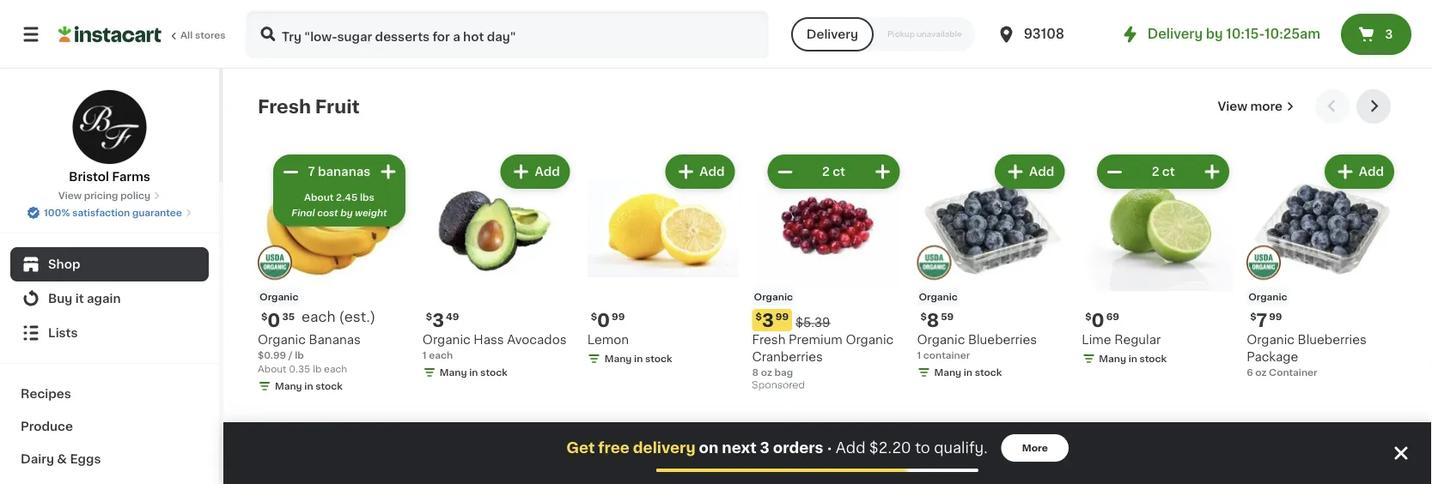 Task type: vqa. For each thing, say whether or not it's contained in the screenshot.
the 4:35- in the top of the page
no



Task type: describe. For each thing, give the bounding box(es) containing it.
&
[[57, 454, 67, 466]]

pricing
[[84, 191, 118, 201]]

orders
[[773, 441, 824, 456]]

$ inside '$ 3 99'
[[756, 312, 762, 322]]

many in stock down 0.35
[[275, 382, 343, 391]]

1 0 from the left
[[267, 311, 280, 329]]

6 product group from the left
[[1082, 151, 1233, 369]]

regular
[[1114, 334, 1161, 346]]

premium
[[789, 334, 843, 346]]

10:15-
[[1226, 28, 1265, 40]]

1 horizontal spatial 7
[[1257, 311, 1267, 329]]

satisfaction
[[72, 208, 130, 218]]

0.35
[[289, 365, 310, 374]]

many in stock down the lemon
[[605, 354, 672, 364]]

93108
[[1024, 28, 1065, 40]]

item badge image
[[1247, 246, 1281, 280]]

$5.39
[[796, 317, 830, 329]]

service type group
[[791, 17, 976, 52]]

organic inside fresh premium organic cranberries 8 oz bag
[[846, 334, 894, 346]]

about inside organic bananas $0.99 / lb about 0.35 lb each
[[258, 365, 287, 374]]

decrement quantity of fresh premium organic cranberries image
[[774, 162, 795, 182]]

add button for 8
[[997, 156, 1063, 187]]

by inside delivery by 10:15-10:25am link
[[1206, 28, 1223, 40]]

organic inside organic blueberries 1 container
[[917, 334, 965, 346]]

delivery
[[633, 441, 696, 456]]

$ for organic hass avocados
[[426, 312, 432, 322]]

item carousel region
[[258, 89, 1398, 419]]

many down organic hass avocados 1 each
[[440, 368, 467, 377]]

3 button
[[1341, 14, 1412, 55]]

2 for the decrement quantity of fresh premium organic cranberries icon
[[822, 166, 830, 178]]

on
[[699, 441, 719, 456]]

(est.)
[[339, 310, 376, 324]]

0 vertical spatial 7
[[308, 166, 315, 178]]

oz inside organic blueberries package 6 oz container
[[1255, 368, 1267, 377]]

$ 8 59
[[921, 311, 954, 329]]

$ 3 49
[[426, 311, 459, 329]]

many down 0.35
[[275, 382, 302, 391]]

item badge image for organic blueberries
[[917, 246, 951, 280]]

organic up 35
[[259, 292, 298, 302]]

$ 7 99
[[1250, 311, 1282, 329]]

ct for increment quantity of lime regular icon
[[1162, 166, 1175, 178]]

sponsored badge image
[[752, 381, 804, 391]]

$0.35 each (estimated) element
[[258, 309, 409, 332]]

organic bananas $0.99 / lb about 0.35 lb each
[[258, 334, 361, 374]]

organic up $ 7 99
[[1249, 292, 1288, 302]]

organic inside organic hass avocados 1 each
[[423, 334, 471, 346]]

many down container
[[934, 368, 962, 377]]

by inside the about 2.45 lbs final cost by weight
[[340, 208, 353, 218]]

get
[[566, 441, 595, 456]]

93108 button
[[996, 10, 1099, 58]]

2 for decrement quantity of lime regular image
[[1152, 166, 1159, 178]]

many down the lemon
[[605, 354, 632, 364]]

organic up '$ 3 99'
[[754, 292, 793, 302]]

$ for lemon
[[591, 312, 597, 322]]

10:25am
[[1265, 28, 1321, 40]]

increment quantity of lime regular image
[[1202, 162, 1223, 182]]

more
[[1022, 444, 1048, 453]]

product group containing 8
[[917, 151, 1068, 383]]

buy it again
[[48, 293, 121, 305]]

free
[[598, 441, 630, 456]]

bananas
[[309, 334, 361, 346]]

lbs
[[360, 193, 374, 202]]

dairy & eggs
[[21, 454, 101, 466]]

49
[[446, 312, 459, 322]]

get free delivery on next 3 orders • add $2.20 to qualify.
[[566, 441, 988, 456]]

shop
[[48, 259, 80, 271]]

bristol
[[69, 171, 109, 183]]

buy
[[48, 293, 72, 305]]

shop link
[[10, 247, 209, 282]]

bristol farms logo image
[[72, 89, 147, 165]]

lemon
[[587, 334, 629, 346]]

all stores link
[[58, 10, 227, 58]]

guarantee
[[132, 208, 182, 218]]

add for 0
[[700, 166, 725, 178]]

decrement quantity of organic bananas image
[[280, 162, 301, 182]]

produce
[[21, 421, 73, 433]]

more button
[[1002, 435, 1069, 462]]

add button for 3
[[502, 156, 569, 187]]

organic inside organic blueberries package 6 oz container
[[1247, 334, 1295, 346]]

each inside organic hass avocados 1 each
[[429, 351, 453, 360]]

delivery for delivery
[[807, 28, 858, 40]]

view pricing policy link
[[58, 189, 161, 203]]

organic up 59
[[919, 292, 958, 302]]

delivery by 10:15-10:25am
[[1148, 28, 1321, 40]]

eggs
[[70, 454, 101, 466]]

lists
[[48, 327, 78, 339]]

bristol farms link
[[69, 89, 150, 186]]

view for view pricing policy
[[58, 191, 82, 201]]

4 product group from the left
[[752, 151, 903, 395]]

about 2.45 lbs final cost by weight
[[291, 193, 387, 218]]

dairy
[[21, 454, 54, 466]]

each (est.)
[[302, 310, 376, 324]]

fruit
[[315, 98, 360, 116]]

all
[[180, 31, 193, 40]]

all stores
[[180, 31, 226, 40]]

container
[[923, 351, 970, 360]]

increment quantity of organic bananas image
[[378, 162, 399, 182]]

1 inside organic blueberries 1 container
[[917, 351, 921, 360]]

1 horizontal spatial lb
[[313, 365, 322, 374]]

container
[[1269, 368, 1318, 377]]

0 for lemon
[[597, 311, 610, 329]]

oz inside fresh premium organic cranberries 8 oz bag
[[761, 368, 772, 377]]

fresh premium organic cranberries 8 oz bag
[[752, 334, 894, 377]]

farms
[[112, 171, 150, 183]]

6
[[1247, 368, 1253, 377]]

bananas
[[318, 166, 371, 178]]

8 inside fresh premium organic cranberries 8 oz bag
[[752, 368, 759, 377]]

99 for 3
[[776, 312, 789, 322]]

it
[[75, 293, 84, 305]]

fresh for fresh premium organic cranberries 8 oz bag
[[752, 334, 786, 346]]

$ for lime regular
[[1085, 312, 1092, 322]]

1 inside organic hass avocados 1 each
[[423, 351, 427, 360]]

lime
[[1082, 334, 1111, 346]]

each inside organic bananas $0.99 / lb about 0.35 lb each
[[324, 365, 347, 374]]



Task type: locate. For each thing, give the bounding box(es) containing it.
0 horizontal spatial 2 ct
[[822, 166, 845, 178]]

0 for lime regular
[[1092, 311, 1105, 329]]

main content
[[223, 69, 1432, 485]]

0 horizontal spatial fresh
[[258, 98, 311, 116]]

lb
[[295, 351, 304, 360], [313, 365, 322, 374]]

1 horizontal spatial blueberries
[[1298, 334, 1367, 346]]

6 $ from the left
[[1085, 312, 1092, 322]]

1 horizontal spatial 2 ct
[[1152, 166, 1175, 178]]

0 vertical spatial by
[[1206, 28, 1223, 40]]

2.45
[[336, 193, 358, 202]]

0 vertical spatial fresh
[[258, 98, 311, 116]]

item badge image for organic bananas
[[258, 246, 292, 280]]

delivery by 10:15-10:25am link
[[1120, 24, 1321, 45]]

organic up container
[[917, 334, 965, 346]]

35
[[282, 312, 295, 322]]

3 add button from the left
[[997, 156, 1063, 187]]

3 product group from the left
[[587, 151, 739, 369]]

2 add button from the left
[[667, 156, 733, 187]]

view left more
[[1218, 101, 1248, 113]]

0 horizontal spatial 1
[[423, 351, 427, 360]]

2 oz from the left
[[1255, 368, 1267, 377]]

view pricing policy
[[58, 191, 150, 201]]

1 down $ 3 49
[[423, 351, 427, 360]]

1 product group from the left
[[258, 151, 409, 397]]

fresh down '$ 3 99'
[[752, 334, 786, 346]]

$0.99
[[258, 351, 286, 360]]

7 $ from the left
[[1250, 312, 1257, 322]]

$ 3 99
[[756, 311, 789, 329]]

$ up the lemon
[[591, 312, 597, 322]]

many in stock down regular
[[1099, 354, 1167, 364]]

ct for "increment quantity of fresh premium organic cranberries" image
[[833, 166, 845, 178]]

Search field
[[247, 12, 767, 57]]

0 up the lemon
[[597, 311, 610, 329]]

main content containing fresh fruit
[[223, 69, 1432, 485]]

$ left 35
[[261, 312, 267, 322]]

1 ct from the left
[[833, 166, 845, 178]]

organic inside organic bananas $0.99 / lb about 0.35 lb each
[[258, 334, 306, 346]]

bristol farms
[[69, 171, 150, 183]]

8 left 59
[[927, 311, 939, 329]]

3
[[1385, 28, 1393, 40], [762, 311, 774, 329], [432, 311, 444, 329], [760, 441, 770, 456]]

0 horizontal spatial delivery
[[807, 28, 858, 40]]

about down the $0.99
[[258, 365, 287, 374]]

ct
[[833, 166, 845, 178], [1162, 166, 1175, 178]]

policy
[[120, 191, 150, 201]]

5 product group from the left
[[917, 151, 1068, 383]]

3 99 from the left
[[1269, 312, 1282, 322]]

many in stock
[[605, 354, 672, 364], [1099, 354, 1167, 364], [440, 368, 508, 377], [934, 368, 1002, 377], [275, 382, 343, 391]]

1 vertical spatial each
[[429, 351, 453, 360]]

product group containing 7
[[1247, 151, 1398, 380]]

add button for 0
[[667, 156, 733, 187]]

None search field
[[246, 10, 769, 58]]

about inside the about 2.45 lbs final cost by weight
[[304, 193, 334, 202]]

0 horizontal spatial item badge image
[[258, 246, 292, 280]]

3 inside button
[[1385, 28, 1393, 40]]

about
[[304, 193, 334, 202], [258, 365, 287, 374]]

organic blueberries 1 container
[[917, 334, 1037, 360]]

instacart logo image
[[58, 24, 162, 45]]

1 horizontal spatial 0
[[597, 311, 610, 329]]

0 vertical spatial about
[[304, 193, 334, 202]]

3 inside treatment tracker modal dialog
[[760, 441, 770, 456]]

0 horizontal spatial 7
[[308, 166, 315, 178]]

4 $ from the left
[[591, 312, 597, 322]]

99 inside $ 7 99
[[1269, 312, 1282, 322]]

0 horizontal spatial oz
[[761, 368, 772, 377]]

view
[[1218, 101, 1248, 113], [58, 191, 82, 201]]

lb right /
[[295, 351, 304, 360]]

add button for 7
[[1326, 156, 1393, 187]]

$ 0 99
[[591, 311, 625, 329]]

decrement quantity of lime regular image
[[1104, 162, 1125, 182]]

5 $ from the left
[[921, 312, 927, 322]]

produce link
[[10, 411, 209, 443]]

0 vertical spatial lb
[[295, 351, 304, 360]]

1 vertical spatial lb
[[313, 365, 322, 374]]

2 horizontal spatial 99
[[1269, 312, 1282, 322]]

1 horizontal spatial fresh
[[752, 334, 786, 346]]

view for view more
[[1218, 101, 1248, 113]]

fresh left the fruit
[[258, 98, 311, 116]]

7 up package
[[1257, 311, 1267, 329]]

100% satisfaction guarantee
[[44, 208, 182, 218]]

100% satisfaction guarantee button
[[27, 203, 192, 220]]

$ inside $ 3 49
[[426, 312, 432, 322]]

by down 2.45
[[340, 208, 353, 218]]

$3.99 original price: $5.39 element
[[752, 309, 903, 332]]

increment quantity of fresh premium organic cranberries image
[[872, 162, 893, 182]]

fresh inside fresh premium organic cranberries 8 oz bag
[[752, 334, 786, 346]]

item badge image up 35
[[258, 246, 292, 280]]

package
[[1247, 351, 1298, 363]]

1 99 from the left
[[776, 312, 789, 322]]

delivery for delivery by 10:15-10:25am
[[1148, 28, 1203, 40]]

1 blueberries from the left
[[968, 334, 1037, 346]]

view inside popup button
[[1218, 101, 1248, 113]]

product group
[[258, 151, 409, 397], [423, 151, 574, 383], [587, 151, 739, 369], [752, 151, 903, 395], [917, 151, 1068, 383], [1082, 151, 1233, 369], [1247, 151, 1398, 380]]

1 horizontal spatial delivery
[[1148, 28, 1203, 40]]

$ 0 35
[[261, 311, 295, 329]]

0 horizontal spatial about
[[258, 365, 287, 374]]

oz left bag at the right bottom of the page
[[761, 368, 772, 377]]

2 right decrement quantity of lime regular image
[[1152, 166, 1159, 178]]

0 horizontal spatial view
[[58, 191, 82, 201]]

$ left 49
[[426, 312, 432, 322]]

0 horizontal spatial lb
[[295, 351, 304, 360]]

2 blueberries from the left
[[1298, 334, 1367, 346]]

0 horizontal spatial 99
[[612, 312, 625, 322]]

1 left container
[[917, 351, 921, 360]]

$ inside $ 0 69
[[1085, 312, 1092, 322]]

cranberries
[[752, 351, 823, 363]]

1 horizontal spatial ct
[[1162, 166, 1175, 178]]

organic blueberries package 6 oz container
[[1247, 334, 1367, 377]]

add for 8
[[1029, 166, 1054, 178]]

$ inside $ 8 59
[[921, 312, 927, 322]]

99
[[776, 312, 789, 322], [612, 312, 625, 322], [1269, 312, 1282, 322]]

$ left 59
[[921, 312, 927, 322]]

in
[[634, 354, 643, 364], [1129, 354, 1137, 364], [469, 368, 478, 377], [964, 368, 973, 377], [304, 382, 313, 391]]

many in stock down organic blueberries 1 container at the bottom of the page
[[934, 368, 1002, 377]]

1 vertical spatial 7
[[1257, 311, 1267, 329]]

cost
[[317, 208, 338, 218]]

1 horizontal spatial 1
[[917, 351, 921, 360]]

7 product group from the left
[[1247, 151, 1398, 380]]

$ for organic blueberries package
[[1250, 312, 1257, 322]]

0 horizontal spatial ct
[[833, 166, 845, 178]]

99 left $5.39
[[776, 312, 789, 322]]

lime regular
[[1082, 334, 1161, 346]]

item badge image
[[258, 246, 292, 280], [917, 246, 951, 280]]

2 2 from the left
[[1152, 166, 1159, 178]]

avocados
[[507, 334, 567, 346]]

fresh
[[258, 98, 311, 116], [752, 334, 786, 346]]

3 0 from the left
[[1092, 311, 1105, 329]]

1 horizontal spatial 2
[[1152, 166, 1159, 178]]

dairy & eggs link
[[10, 443, 209, 476]]

0 left the 69
[[1092, 311, 1105, 329]]

2 99 from the left
[[612, 312, 625, 322]]

2 horizontal spatial 0
[[1092, 311, 1105, 329]]

0 horizontal spatial blueberries
[[968, 334, 1037, 346]]

$ inside $ 0 35
[[261, 312, 267, 322]]

recipes
[[21, 388, 71, 400]]

2 ct for the decrement quantity of fresh premium organic cranberries icon
[[822, 166, 845, 178]]

many in stock down organic hass avocados 1 each
[[440, 368, 508, 377]]

view more
[[1218, 101, 1283, 113]]

/
[[288, 351, 293, 360]]

blueberries for 1
[[968, 334, 1037, 346]]

1 item badge image from the left
[[258, 246, 292, 280]]

lists link
[[10, 316, 209, 351]]

0 vertical spatial each
[[302, 310, 336, 324]]

2 ct left increment quantity of lime regular icon
[[1152, 166, 1175, 178]]

2 ct left "increment quantity of fresh premium organic cranberries" image
[[822, 166, 845, 178]]

bag
[[775, 368, 793, 377]]

69
[[1106, 312, 1119, 322]]

to
[[915, 441, 930, 456]]

add button
[[502, 156, 569, 187], [667, 156, 733, 187], [997, 156, 1063, 187], [1326, 156, 1393, 187]]

blueberries up the container
[[1298, 334, 1367, 346]]

each up 'bananas'
[[302, 310, 336, 324]]

each down 'bananas'
[[324, 365, 347, 374]]

2 vertical spatial each
[[324, 365, 347, 374]]

8 up the sponsored badge image
[[752, 368, 759, 377]]

ct left increment quantity of lime regular icon
[[1162, 166, 1175, 178]]

each down $ 3 49
[[429, 351, 453, 360]]

ct left "increment quantity of fresh premium organic cranberries" image
[[833, 166, 845, 178]]

0 horizontal spatial 2
[[822, 166, 830, 178]]

$ left the 69
[[1085, 312, 1092, 322]]

$ for organic blueberries
[[921, 312, 927, 322]]

7 right decrement quantity of organic bananas icon
[[308, 166, 315, 178]]

lb right 0.35
[[313, 365, 322, 374]]

add for 7
[[1359, 166, 1384, 178]]

$ inside $ 0 99
[[591, 312, 597, 322]]

delivery inside 'button'
[[807, 28, 858, 40]]

hass
[[474, 334, 504, 346]]

organic down $ 3 49
[[423, 334, 471, 346]]

$ inside $ 7 99
[[1250, 312, 1257, 322]]

organic
[[259, 292, 298, 302], [754, 292, 793, 302], [919, 292, 958, 302], [1249, 292, 1288, 302], [258, 334, 306, 346], [846, 334, 894, 346], [423, 334, 471, 346], [917, 334, 965, 346], [1247, 334, 1295, 346]]

weight
[[355, 208, 387, 218]]

2 right the decrement quantity of fresh premium organic cranberries icon
[[822, 166, 830, 178]]

99 inside '$ 3 99'
[[776, 312, 789, 322]]

add inside treatment tracker modal dialog
[[836, 441, 866, 456]]

many
[[605, 354, 632, 364], [1099, 354, 1126, 364], [440, 368, 467, 377], [934, 368, 962, 377], [275, 382, 302, 391]]

about up cost
[[304, 193, 334, 202]]

1 1 from the left
[[423, 351, 427, 360]]

0 horizontal spatial by
[[340, 208, 353, 218]]

99 up the lemon
[[612, 312, 625, 322]]

final
[[291, 208, 315, 218]]

$ up package
[[1250, 312, 1257, 322]]

1 vertical spatial fresh
[[752, 334, 786, 346]]

2 ct for decrement quantity of lime regular image
[[1152, 166, 1175, 178]]

stores
[[195, 31, 226, 40]]

view up 100%
[[58, 191, 82, 201]]

1 2 from the left
[[822, 166, 830, 178]]

qualify.
[[934, 441, 988, 456]]

99 for 7
[[1269, 312, 1282, 322]]

blueberries inside organic blueberries package 6 oz container
[[1298, 334, 1367, 346]]

2 2 ct from the left
[[1152, 166, 1175, 178]]

1 2 ct from the left
[[822, 166, 845, 178]]

oz
[[761, 368, 772, 377], [1255, 368, 1267, 377]]

0 horizontal spatial 0
[[267, 311, 280, 329]]

2 ct
[[822, 166, 845, 178], [1152, 166, 1175, 178]]

treatment tracker modal dialog
[[223, 423, 1432, 485]]

buy it again link
[[10, 282, 209, 316]]

organic hass avocados 1 each
[[423, 334, 567, 360]]

blueberries for package
[[1298, 334, 1367, 346]]

2 0 from the left
[[597, 311, 610, 329]]

fresh fruit
[[258, 98, 360, 116]]

3 $ from the left
[[426, 312, 432, 322]]

view more button
[[1211, 89, 1302, 124]]

item badge image up 59
[[917, 246, 951, 280]]

1 horizontal spatial about
[[304, 193, 334, 202]]

1 horizontal spatial 99
[[776, 312, 789, 322]]

again
[[87, 293, 121, 305]]

2 $ from the left
[[756, 312, 762, 322]]

59
[[941, 312, 954, 322]]

1 vertical spatial about
[[258, 365, 287, 374]]

next
[[722, 441, 757, 456]]

1 horizontal spatial by
[[1206, 28, 1223, 40]]

2 1 from the left
[[917, 351, 921, 360]]

oz right 6
[[1255, 368, 1267, 377]]

recipes link
[[10, 378, 209, 411]]

99 up package
[[1269, 312, 1282, 322]]

blueberries up container
[[968, 334, 1037, 346]]

organic up /
[[258, 334, 306, 346]]

organic down "$3.99 original price: $5.39" element
[[846, 334, 894, 346]]

1 add button from the left
[[502, 156, 569, 187]]

99 inside $ 0 99
[[612, 312, 625, 322]]

4 add button from the left
[[1326, 156, 1393, 187]]

1 horizontal spatial item badge image
[[917, 246, 951, 280]]

many down 'lime regular'
[[1099, 354, 1126, 364]]

$ 0 69
[[1085, 311, 1119, 329]]

add for 3
[[535, 166, 560, 178]]

$ up "cranberries"
[[756, 312, 762, 322]]

1 oz from the left
[[761, 368, 772, 377]]

1 vertical spatial by
[[340, 208, 353, 218]]

organic up package
[[1247, 334, 1295, 346]]

0 vertical spatial 8
[[927, 311, 939, 329]]

7
[[308, 166, 315, 178], [1257, 311, 1267, 329]]

•
[[827, 441, 832, 455]]

blueberries inside organic blueberries 1 container
[[968, 334, 1037, 346]]

2 ct from the left
[[1162, 166, 1175, 178]]

0 horizontal spatial 8
[[752, 368, 759, 377]]

1 vertical spatial view
[[58, 191, 82, 201]]

1 $ from the left
[[261, 312, 267, 322]]

2 item badge image from the left
[[917, 246, 951, 280]]

1 horizontal spatial 8
[[927, 311, 939, 329]]

7 bananas
[[308, 166, 371, 178]]

by left 10:15-
[[1206, 28, 1223, 40]]

99 for 0
[[612, 312, 625, 322]]

stock
[[645, 354, 672, 364], [1140, 354, 1167, 364], [480, 368, 508, 377], [975, 368, 1002, 377], [316, 382, 343, 391]]

1 vertical spatial 8
[[752, 368, 759, 377]]

100%
[[44, 208, 70, 218]]

0 vertical spatial view
[[1218, 101, 1248, 113]]

delivery
[[1148, 28, 1203, 40], [807, 28, 858, 40]]

2 product group from the left
[[423, 151, 574, 383]]

1 horizontal spatial view
[[1218, 101, 1248, 113]]

0 left 35
[[267, 311, 280, 329]]

8
[[927, 311, 939, 329], [752, 368, 759, 377]]

fresh for fresh fruit
[[258, 98, 311, 116]]

$2.20
[[869, 441, 911, 456]]

1 horizontal spatial oz
[[1255, 368, 1267, 377]]

$
[[261, 312, 267, 322], [756, 312, 762, 322], [426, 312, 432, 322], [591, 312, 597, 322], [921, 312, 927, 322], [1085, 312, 1092, 322], [1250, 312, 1257, 322]]



